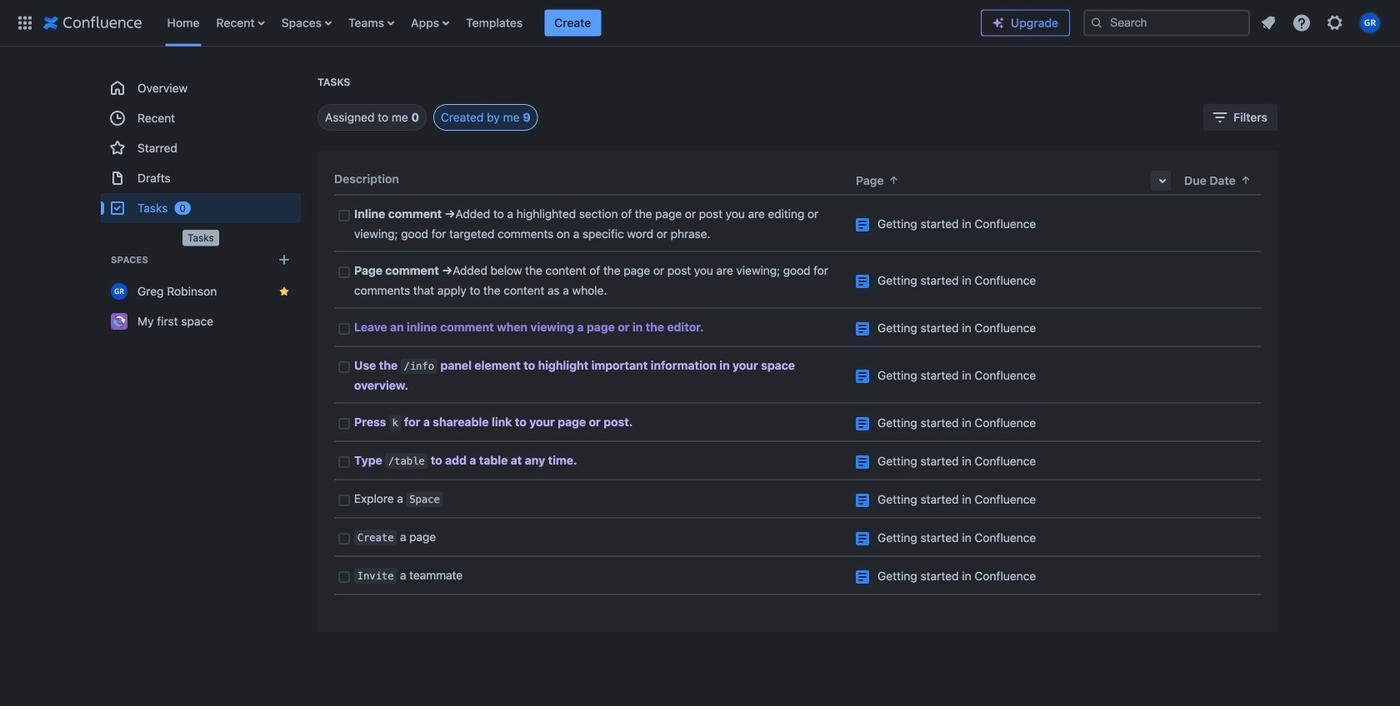 Task type: describe. For each thing, give the bounding box(es) containing it.
create a space image
[[274, 250, 294, 270]]

ascending sorting icon page image
[[887, 174, 901, 187]]

settings icon image
[[1325, 13, 1345, 33]]

search image
[[1090, 16, 1103, 30]]

premium image
[[992, 16, 1005, 30]]

unstar this space image
[[278, 285, 291, 298]]

ascending sorting icon date image
[[1239, 174, 1253, 187]]

2 page title icon image from the top
[[856, 275, 869, 288]]

list for 'premium' "icon"
[[1254, 8, 1390, 38]]

notification icon image
[[1259, 13, 1279, 33]]

7 page title icon image from the top
[[856, 494, 869, 508]]

9 page title icon image from the top
[[856, 571, 869, 584]]



Task type: vqa. For each thing, say whether or not it's contained in the screenshot.
'More Formatting' icon
no



Task type: locate. For each thing, give the bounding box(es) containing it.
global element
[[10, 0, 981, 46]]

page title icon image
[[856, 218, 869, 232], [856, 275, 869, 288], [856, 323, 869, 336], [856, 370, 869, 383], [856, 418, 869, 431], [856, 456, 869, 469], [856, 494, 869, 508], [856, 533, 869, 546], [856, 571, 869, 584]]

None search field
[[1083, 10, 1250, 36]]

6 page title icon image from the top
[[856, 456, 869, 469]]

list for appswitcher icon
[[159, 0, 981, 46]]

help icon image
[[1292, 13, 1312, 33]]

list item inside list
[[544, 10, 601, 36]]

list item
[[544, 10, 601, 36]]

1 page title icon image from the top
[[856, 218, 869, 232]]

8 page title icon image from the top
[[856, 533, 869, 546]]

5 page title icon image from the top
[[856, 418, 869, 431]]

group
[[101, 73, 301, 223]]

confluence image
[[43, 13, 142, 33], [43, 13, 142, 33]]

0 horizontal spatial list
[[159, 0, 981, 46]]

1 horizontal spatial list
[[1254, 8, 1390, 38]]

banner
[[0, 0, 1400, 47]]

list
[[159, 0, 981, 46], [1254, 8, 1390, 38]]

tab list
[[298, 104, 538, 131]]

3 page title icon image from the top
[[856, 323, 869, 336]]

Search field
[[1083, 10, 1250, 36]]

4 page title icon image from the top
[[856, 370, 869, 383]]

appswitcher icon image
[[15, 13, 35, 33]]



